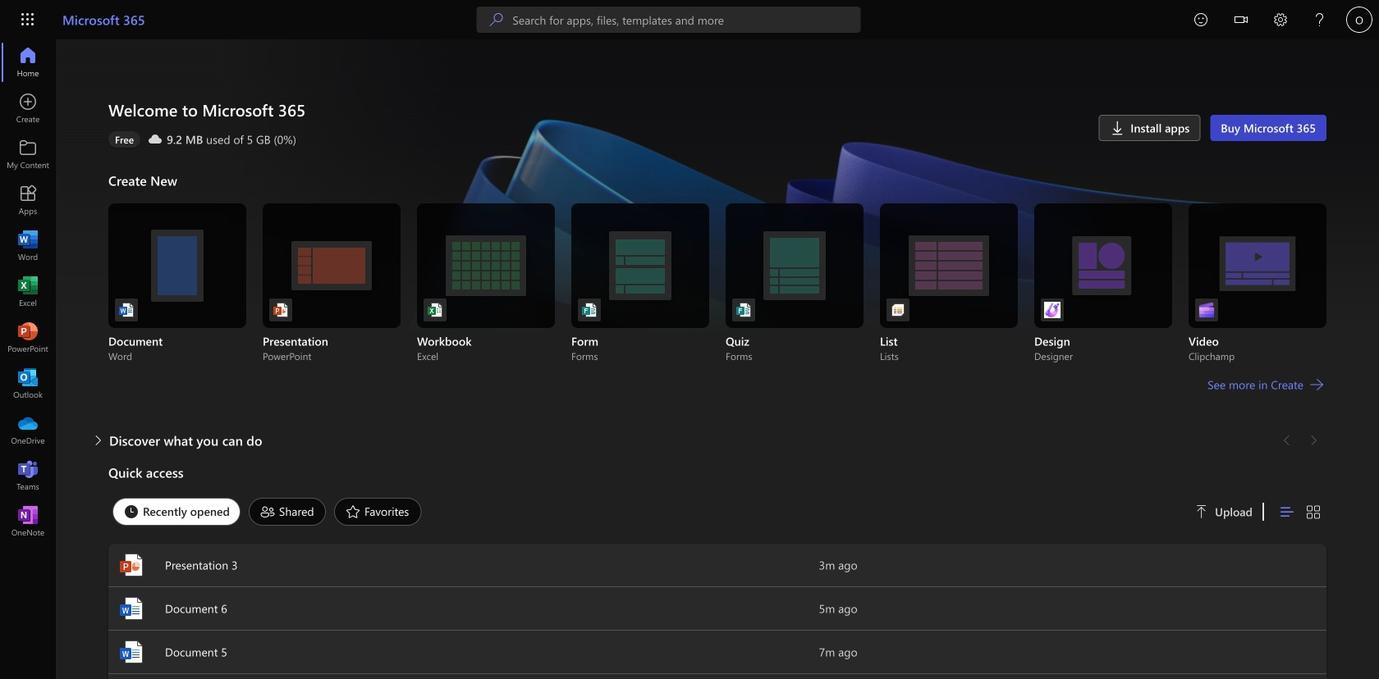 Task type: describe. For each thing, give the bounding box(es) containing it.
recently opened element
[[113, 498, 241, 526]]

my content image
[[20, 146, 36, 163]]

designer design image
[[1045, 302, 1061, 319]]

teams image
[[20, 468, 36, 485]]

create image
[[20, 100, 36, 117]]

onedrive image
[[20, 422, 36, 439]]

name presentation 3 cell
[[108, 553, 819, 579]]

powerpoint image
[[118, 553, 145, 579]]

lists list image
[[890, 302, 907, 319]]

forms survey image
[[581, 302, 598, 319]]

name document 5 cell
[[108, 640, 819, 666]]

o image
[[1347, 7, 1373, 33]]

designer design image
[[1045, 302, 1061, 319]]

powerpoint presentation image
[[273, 302, 289, 319]]

Search box. Suggestions appear as you type. search field
[[513, 7, 861, 33]]

powerpoint image
[[20, 330, 36, 347]]

word document image
[[118, 302, 135, 319]]

this account doesn't have a microsoft 365 subscription. click to view your benefits. tooltip
[[108, 131, 141, 148]]

word image
[[20, 238, 36, 255]]

2 tab from the left
[[245, 498, 330, 526]]

outlook image
[[20, 376, 36, 393]]



Task type: locate. For each thing, give the bounding box(es) containing it.
1 word image from the top
[[118, 596, 145, 623]]

apps image
[[20, 192, 36, 209]]

2 word image from the top
[[118, 640, 145, 666]]

favorites element
[[334, 498, 422, 526]]

word image for the name document 6 cell at bottom
[[118, 596, 145, 623]]

1 vertical spatial word image
[[118, 640, 145, 666]]

tab list
[[108, 494, 1176, 531]]

excel image
[[20, 284, 36, 301]]

list
[[108, 204, 1327, 363]]

new quiz image
[[736, 302, 752, 319]]

row group
[[108, 675, 1327, 680]]

3 tab from the left
[[330, 498, 426, 526]]

word image
[[118, 596, 145, 623], [118, 640, 145, 666]]

home image
[[20, 54, 36, 71]]

application
[[0, 39, 1380, 680]]

excel workbook image
[[427, 302, 443, 319]]

clipchamp video image
[[1199, 302, 1215, 319]]

navigation
[[0, 39, 56, 545]]

name document 6 cell
[[108, 596, 819, 623]]

1 tab from the left
[[108, 498, 245, 526]]

create new element
[[108, 168, 1327, 428]]

onenote image
[[20, 514, 36, 531]]

0 vertical spatial word image
[[118, 596, 145, 623]]

shared element
[[249, 498, 326, 526]]

banner
[[0, 0, 1380, 42]]

None search field
[[477, 7, 861, 33]]

word image for name document 5 cell
[[118, 640, 145, 666]]

tab
[[108, 498, 245, 526], [245, 498, 330, 526], [330, 498, 426, 526]]



Task type: vqa. For each thing, say whether or not it's contained in the screenshot.
Next 'button'
no



